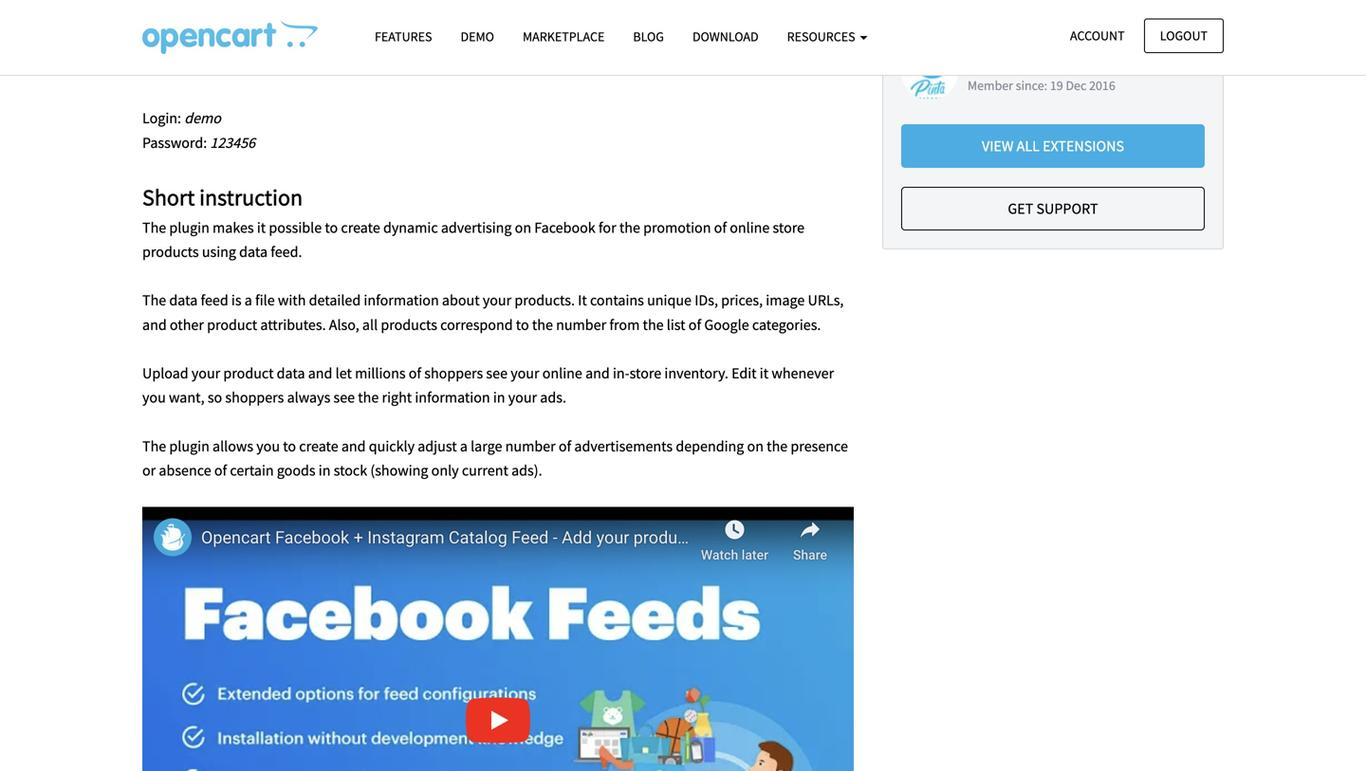 Task type: describe. For each thing, give the bounding box(es) containing it.
dec
[[1066, 77, 1087, 94]]

view
[[982, 137, 1014, 155]]

you inside upload your product data and let millions of shoppers see your online and in-store inventory. edit it whenever you want, so shoppers always see the right information in your ads.
[[142, 388, 166, 407]]

promotion
[[643, 218, 711, 237]]

of inside upload your product data and let millions of shoppers see your online and in-store inventory. edit it whenever you want, so shoppers always see the right information in your ads.
[[409, 364, 421, 383]]

whenever
[[772, 364, 834, 383]]

demo
[[461, 28, 494, 45]]

download link
[[678, 20, 773, 53]]

you inside the plugin allows you to create and quickly adjust a large number of advertisements depending on the presence or absence of certain goods in stock (showing only current ads).
[[256, 437, 280, 456]]

since:
[[1016, 77, 1048, 94]]

extensions
[[1043, 137, 1124, 155]]

the down products.
[[532, 315, 553, 334]]

categories.
[[752, 315, 821, 334]]

other
[[170, 315, 204, 334]]

to inside the data feed is a file with detailed information about your products. it contains unique ids, prices, image urls, and other product attributes. also, all products correspond to the number from the list of google categories.
[[516, 315, 529, 334]]

about
[[442, 291, 480, 310]]

login: demo password: 123456
[[142, 109, 255, 152]]

view all extensions
[[982, 137, 1124, 155]]

ads.
[[540, 388, 566, 407]]

online inside short instruction the plugin makes it possible to create dynamic advertising on facebook for the promotion of online store products using data feed.
[[730, 218, 770, 237]]

facebook
[[534, 218, 596, 237]]

1 vertical spatial shoppers
[[225, 388, 284, 407]]

instruction
[[199, 183, 303, 212]]

get
[[1008, 199, 1034, 218]]

only
[[431, 461, 459, 480]]

login:
[[142, 109, 181, 128]]

features link
[[361, 20, 446, 53]]

large
[[471, 437, 502, 456]]

quickly
[[369, 437, 415, 456]]

presence
[[791, 437, 848, 456]]

online inside upload your product data and let millions of shoppers see your online and in-store inventory. edit it whenever you want, so shoppers always see the right information in your ads.
[[543, 364, 582, 383]]

member
[[968, 77, 1013, 94]]

marketplace link
[[509, 20, 619, 53]]

features
[[375, 28, 432, 45]]

on inside short instruction the plugin makes it possible to create dynamic advertising on facebook for the promotion of online store products using data feed.
[[515, 218, 531, 237]]

upload your product data and let millions of shoppers see your online and in-store inventory. edit it whenever you want, so shoppers always see the right information in your ads.
[[142, 364, 834, 407]]

want,
[[169, 388, 205, 407]]

product inside upload your product data and let millions of shoppers see your online and in-store inventory. edit it whenever you want, so shoppers always see the right information in your ads.
[[223, 364, 274, 383]]

certain
[[230, 461, 274, 480]]

pintawebware image
[[901, 43, 958, 100]]

data inside upload your product data and let millions of shoppers see your online and in-store inventory. edit it whenever you want, so shoppers always see the right information in your ads.
[[277, 364, 305, 383]]

image
[[766, 291, 805, 310]]

ads).
[[512, 461, 542, 480]]

and left in-
[[586, 364, 610, 383]]

depending
[[676, 437, 744, 456]]

so
[[208, 388, 222, 407]]

the inside short instruction the plugin makes it possible to create dynamic advertising on facebook for the promotion of online store products using data feed.
[[619, 218, 640, 237]]

1 horizontal spatial all
[[1017, 137, 1040, 155]]

demo link
[[446, 20, 509, 53]]

and inside the plugin allows you to create and quickly adjust a large number of advertisements depending on the presence or absence of certain goods in stock (showing only current ads).
[[341, 437, 366, 456]]

account link
[[1054, 19, 1141, 53]]

short instruction the plugin makes it possible to create dynamic advertising on facebook for the promotion of online store products using data feed.
[[142, 183, 805, 261]]

adjust
[[418, 437, 457, 456]]

advertising
[[441, 218, 512, 237]]

contains
[[590, 291, 644, 310]]

a inside the plugin allows you to create and quickly adjust a large number of advertisements depending on the presence or absence of certain goods in stock (showing only current ads).
[[460, 437, 468, 456]]

store inside short instruction the plugin makes it possible to create dynamic advertising on facebook for the promotion of online store products using data feed.
[[773, 218, 805, 237]]

of down ads. on the bottom left of page
[[559, 437, 571, 456]]

unique
[[647, 291, 692, 310]]

pintawebware member since: 19 dec 2016
[[968, 48, 1116, 94]]

2016
[[1089, 77, 1116, 94]]

number inside the data feed is a file with detailed information about your products. it contains unique ids, prices, image urls, and other product attributes. also, all products correspond to the number from the list of google categories.
[[556, 315, 606, 334]]

with
[[278, 291, 306, 310]]

advertisements
[[574, 437, 673, 456]]

allows
[[213, 437, 253, 456]]

demo
[[184, 109, 221, 128]]

prices,
[[721, 291, 763, 310]]

it
[[578, 291, 587, 310]]

logout
[[1160, 27, 1208, 44]]

(showing
[[370, 461, 428, 480]]

or
[[142, 461, 156, 480]]

view all extensions link
[[901, 124, 1205, 168]]

of down allows
[[214, 461, 227, 480]]

get support link
[[901, 187, 1205, 230]]

number inside the plugin allows you to create and quickly adjust a large number of advertisements depending on the presence or absence of certain goods in stock (showing only current ads).
[[505, 437, 556, 456]]

resources link
[[773, 20, 882, 53]]

is
[[231, 291, 242, 310]]

of inside the data feed is a file with detailed information about your products. it contains unique ids, prices, image urls, and other product attributes. also, all products correspond to the number from the list of google categories.
[[689, 315, 701, 334]]

data inside the data feed is a file with detailed information about your products. it contains unique ids, prices, image urls, and other product attributes. also, all products correspond to the number from the list of google categories.
[[169, 291, 198, 310]]

ids,
[[695, 291, 718, 310]]

in-
[[613, 364, 630, 383]]

1 horizontal spatial shoppers
[[424, 364, 483, 383]]

urls,
[[808, 291, 844, 310]]

absence
[[159, 461, 211, 480]]

also,
[[329, 315, 359, 334]]

marketplace
[[523, 28, 605, 45]]

123456
[[210, 133, 255, 152]]

products inside short instruction the plugin makes it possible to create dynamic advertising on facebook for the promotion of online store products using data feed.
[[142, 242, 199, 261]]

feed.
[[271, 242, 302, 261]]

possible
[[269, 218, 322, 237]]

plugin inside short instruction the plugin makes it possible to create dynamic advertising on facebook for the promotion of online store products using data feed.
[[169, 218, 210, 237]]

the inside the plugin allows you to create and quickly adjust a large number of advertisements depending on the presence or absence of certain goods in stock (showing only current ads).
[[767, 437, 788, 456]]

to inside short instruction the plugin makes it possible to create dynamic advertising on facebook for the promotion of online store products using data feed.
[[325, 218, 338, 237]]

detailed
[[309, 291, 361, 310]]

19
[[1050, 77, 1063, 94]]



Task type: vqa. For each thing, say whether or not it's contained in the screenshot.
TMD
no



Task type: locate. For each thing, give the bounding box(es) containing it.
0 horizontal spatial shoppers
[[225, 388, 284, 407]]

1 vertical spatial it
[[760, 364, 769, 383]]

create inside the plugin allows you to create and quickly adjust a large number of advertisements depending on the presence or absence of certain goods in stock (showing only current ads).
[[299, 437, 338, 456]]

your inside the data feed is a file with detailed information about your products. it contains unique ids, prices, image urls, and other product attributes. also, all products correspond to the number from the list of google categories.
[[483, 291, 512, 310]]

short
[[142, 183, 195, 212]]

0 vertical spatial to
[[325, 218, 338, 237]]

of
[[714, 218, 727, 237], [689, 315, 701, 334], [409, 364, 421, 383], [559, 437, 571, 456], [214, 461, 227, 480]]

1 horizontal spatial in
[[493, 388, 505, 407]]

the left feed
[[142, 291, 166, 310]]

0 vertical spatial plugin
[[169, 218, 210, 237]]

online right promotion on the top of the page
[[730, 218, 770, 237]]

1 horizontal spatial store
[[773, 218, 805, 237]]

1 horizontal spatial to
[[325, 218, 338, 237]]

the left list
[[643, 315, 664, 334]]

0 horizontal spatial see
[[334, 388, 355, 407]]

store up image
[[773, 218, 805, 237]]

your
[[483, 291, 512, 310], [192, 364, 220, 383], [511, 364, 539, 383], [508, 388, 537, 407]]

and
[[142, 315, 167, 334], [308, 364, 333, 383], [586, 364, 610, 383], [341, 437, 366, 456]]

attributes.
[[260, 315, 326, 334]]

1 plugin from the top
[[169, 218, 210, 237]]

0 horizontal spatial data
[[169, 291, 198, 310]]

a left large
[[460, 437, 468, 456]]

2 plugin from the top
[[169, 437, 210, 456]]

list
[[667, 315, 686, 334]]

your up so
[[192, 364, 220, 383]]

0 horizontal spatial in
[[319, 461, 331, 480]]

3 the from the top
[[142, 437, 166, 456]]

the inside short instruction the plugin makes it possible to create dynamic advertising on facebook for the promotion of online store products using data feed.
[[142, 218, 166, 237]]

always
[[287, 388, 330, 407]]

0 horizontal spatial number
[[505, 437, 556, 456]]

upload
[[142, 364, 189, 383]]

your up correspond
[[483, 291, 512, 310]]

all inside the data feed is a file with detailed information about your products. it contains unique ids, prices, image urls, and other product attributes. also, all products correspond to the number from the list of google categories.
[[362, 315, 378, 334]]

password:
[[142, 133, 207, 152]]

store inside upload your product data and let millions of shoppers see your online and in-store inventory. edit it whenever you want, so shoppers always see the right information in your ads.
[[630, 364, 662, 383]]

in inside upload your product data and let millions of shoppers see your online and in-store inventory. edit it whenever you want, so shoppers always see the right information in your ads.
[[493, 388, 505, 407]]

for
[[599, 218, 616, 237]]

data up always
[[277, 364, 305, 383]]

1 vertical spatial information
[[415, 388, 490, 407]]

1 vertical spatial to
[[516, 315, 529, 334]]

1 horizontal spatial data
[[239, 242, 268, 261]]

the inside upload your product data and let millions of shoppers see your online and in-store inventory. edit it whenever you want, so shoppers always see the right information in your ads.
[[358, 388, 379, 407]]

2 vertical spatial the
[[142, 437, 166, 456]]

1 the from the top
[[142, 218, 166, 237]]

products inside the data feed is a file with detailed information about your products. it contains unique ids, prices, image urls, and other product attributes. also, all products correspond to the number from the list of google categories.
[[381, 315, 437, 334]]

let
[[336, 364, 352, 383]]

the down millions
[[358, 388, 379, 407]]

it
[[257, 218, 266, 237], [760, 364, 769, 383]]

it inside short instruction the plugin makes it possible to create dynamic advertising on facebook for the promotion of online store products using data feed.
[[257, 218, 266, 237]]

0 vertical spatial store
[[773, 218, 805, 237]]

and left let at the top of page
[[308, 364, 333, 383]]

product inside the data feed is a file with detailed information about your products. it contains unique ids, prices, image urls, and other product attributes. also, all products correspond to the number from the list of google categories.
[[207, 315, 257, 334]]

create
[[341, 218, 380, 237], [299, 437, 338, 456]]

0 vertical spatial number
[[556, 315, 606, 334]]

2 vertical spatial data
[[277, 364, 305, 383]]

correspond
[[440, 315, 513, 334]]

the inside the data feed is a file with detailed information about your products. it contains unique ids, prices, image urls, and other product attributes. also, all products correspond to the number from the list of google categories.
[[142, 291, 166, 310]]

0 vertical spatial product
[[207, 315, 257, 334]]

1 vertical spatial products
[[381, 315, 437, 334]]

and inside the data feed is a file with detailed information about your products. it contains unique ids, prices, image urls, and other product attributes. also, all products correspond to the number from the list of google categories.
[[142, 315, 167, 334]]

0 horizontal spatial create
[[299, 437, 338, 456]]

1 vertical spatial store
[[630, 364, 662, 383]]

plugin down short
[[169, 218, 210, 237]]

the plugin allows you to create and quickly adjust a large number of advertisements depending on the presence or absence of certain goods in stock (showing only current ads).
[[142, 437, 848, 480]]

1 vertical spatial product
[[223, 364, 274, 383]]

using
[[202, 242, 236, 261]]

1 vertical spatial create
[[299, 437, 338, 456]]

1 vertical spatial in
[[319, 461, 331, 480]]

0 vertical spatial data
[[239, 242, 268, 261]]

information
[[364, 291, 439, 310], [415, 388, 490, 407]]

store left inventory.
[[630, 364, 662, 383]]

plugin
[[169, 218, 210, 237], [169, 437, 210, 456]]

see
[[486, 364, 508, 383], [334, 388, 355, 407]]

create inside short instruction the plugin makes it possible to create dynamic advertising on facebook for the promotion of online store products using data feed.
[[341, 218, 380, 237]]

shoppers right so
[[225, 388, 284, 407]]

1 horizontal spatial create
[[341, 218, 380, 237]]

in up large
[[493, 388, 505, 407]]

all right view
[[1017, 137, 1040, 155]]

number up ads). at the left bottom of the page
[[505, 437, 556, 456]]

0 vertical spatial it
[[257, 218, 266, 237]]

products left using
[[142, 242, 199, 261]]

2 the from the top
[[142, 291, 166, 310]]

resources
[[787, 28, 858, 45]]

pintawebware
[[968, 48, 1104, 76]]

logout link
[[1144, 19, 1224, 53]]

information up adjust
[[415, 388, 490, 407]]

see down correspond
[[486, 364, 508, 383]]

1 horizontal spatial you
[[256, 437, 280, 456]]

millions
[[355, 364, 406, 383]]

a inside the data feed is a file with detailed information about your products. it contains unique ids, prices, image urls, and other product attributes. also, all products correspond to the number from the list of google categories.
[[245, 291, 252, 310]]

1 vertical spatial a
[[460, 437, 468, 456]]

the data feed is a file with detailed information about your products. it contains unique ids, prices, image urls, and other product attributes. also, all products correspond to the number from the list of google categories.
[[142, 291, 844, 334]]

1 horizontal spatial on
[[747, 437, 764, 456]]

support
[[1037, 199, 1098, 218]]

stock
[[334, 461, 367, 480]]

on
[[515, 218, 531, 237], [747, 437, 764, 456]]

a right is
[[245, 291, 252, 310]]

0 vertical spatial online
[[730, 218, 770, 237]]

you down upload
[[142, 388, 166, 407]]

shoppers down correspond
[[424, 364, 483, 383]]

get support
[[1008, 199, 1098, 218]]

shoppers
[[424, 364, 483, 383], [225, 388, 284, 407]]

0 vertical spatial information
[[364, 291, 439, 310]]

download
[[693, 28, 759, 45]]

the
[[142, 218, 166, 237], [142, 291, 166, 310], [142, 437, 166, 456]]

edit
[[732, 364, 757, 383]]

0 vertical spatial create
[[341, 218, 380, 237]]

2 vertical spatial to
[[283, 437, 296, 456]]

1 vertical spatial plugin
[[169, 437, 210, 456]]

0 horizontal spatial on
[[515, 218, 531, 237]]

1 horizontal spatial products
[[381, 315, 437, 334]]

the inside the plugin allows you to create and quickly adjust a large number of advertisements depending on the presence or absence of certain goods in stock (showing only current ads).
[[142, 437, 166, 456]]

product down attributes.
[[223, 364, 274, 383]]

1 vertical spatial see
[[334, 388, 355, 407]]

0 horizontal spatial all
[[362, 315, 378, 334]]

plugin inside the plugin allows you to create and quickly adjust a large number of advertisements depending on the presence or absence of certain goods in stock (showing only current ads).
[[169, 437, 210, 456]]

it inside upload your product data and let millions of shoppers see your online and in-store inventory. edit it whenever you want, so shoppers always see the right information in your ads.
[[760, 364, 769, 383]]

0 vertical spatial shoppers
[[424, 364, 483, 383]]

0 vertical spatial you
[[142, 388, 166, 407]]

in left stock
[[319, 461, 331, 480]]

0 vertical spatial a
[[245, 291, 252, 310]]

products.
[[515, 291, 575, 310]]

1 vertical spatial the
[[142, 291, 166, 310]]

on right depending
[[747, 437, 764, 456]]

information inside upload your product data and let millions of shoppers see your online and in-store inventory. edit it whenever you want, so shoppers always see the right information in your ads.
[[415, 388, 490, 407]]

number down it
[[556, 315, 606, 334]]

0 horizontal spatial products
[[142, 242, 199, 261]]

goods
[[277, 461, 316, 480]]

1 vertical spatial you
[[256, 437, 280, 456]]

to down products.
[[516, 315, 529, 334]]

to right possible
[[325, 218, 338, 237]]

information left the about
[[364, 291, 439, 310]]

you up certain
[[256, 437, 280, 456]]

inventory.
[[665, 364, 729, 383]]

and up stock
[[341, 437, 366, 456]]

1 vertical spatial number
[[505, 437, 556, 456]]

to inside the plugin allows you to create and quickly adjust a large number of advertisements depending on the presence or absence of certain goods in stock (showing only current ads).
[[283, 437, 296, 456]]

of up right
[[409, 364, 421, 383]]

0 vertical spatial the
[[142, 218, 166, 237]]

on inside the plugin allows you to create and quickly adjust a large number of advertisements depending on the presence or absence of certain goods in stock (showing only current ads).
[[747, 437, 764, 456]]

dynamic
[[383, 218, 438, 237]]

1 horizontal spatial number
[[556, 315, 606, 334]]

it right the makes
[[257, 218, 266, 237]]

products up millions
[[381, 315, 437, 334]]

on left "facebook"
[[515, 218, 531, 237]]

in inside the plugin allows you to create and quickly adjust a large number of advertisements depending on the presence or absence of certain goods in stock (showing only current ads).
[[319, 461, 331, 480]]

1 vertical spatial online
[[543, 364, 582, 383]]

create left the dynamic
[[341, 218, 380, 237]]

of inside short instruction the plugin makes it possible to create dynamic advertising on facebook for the promotion of online store products using data feed.
[[714, 218, 727, 237]]

1 horizontal spatial it
[[760, 364, 769, 383]]

your down correspond
[[511, 364, 539, 383]]

0 horizontal spatial store
[[630, 364, 662, 383]]

online
[[730, 218, 770, 237], [543, 364, 582, 383]]

0 vertical spatial on
[[515, 218, 531, 237]]

opencart - facebook catalog feed (facebook store) + instagram feed image
[[142, 20, 318, 54]]

product down is
[[207, 315, 257, 334]]

the left presence
[[767, 437, 788, 456]]

information inside the data feed is a file with detailed information about your products. it contains unique ids, prices, image urls, and other product attributes. also, all products correspond to the number from the list of google categories.
[[364, 291, 439, 310]]

all
[[1017, 137, 1040, 155], [362, 315, 378, 334]]

1 vertical spatial on
[[747, 437, 764, 456]]

from
[[609, 315, 640, 334]]

1 vertical spatial all
[[362, 315, 378, 334]]

0 horizontal spatial a
[[245, 291, 252, 310]]

to
[[325, 218, 338, 237], [516, 315, 529, 334], [283, 437, 296, 456]]

plugin up absence
[[169, 437, 210, 456]]

account
[[1070, 27, 1125, 44]]

makes
[[213, 218, 254, 237]]

data up other
[[169, 291, 198, 310]]

it right edit
[[760, 364, 769, 383]]

to up goods
[[283, 437, 296, 456]]

1 vertical spatial data
[[169, 291, 198, 310]]

0 vertical spatial products
[[142, 242, 199, 261]]

0 horizontal spatial to
[[283, 437, 296, 456]]

of right list
[[689, 315, 701, 334]]

0 horizontal spatial you
[[142, 388, 166, 407]]

0 horizontal spatial it
[[257, 218, 266, 237]]

google
[[704, 315, 749, 334]]

data down the makes
[[239, 242, 268, 261]]

1 horizontal spatial online
[[730, 218, 770, 237]]

products
[[142, 242, 199, 261], [381, 315, 437, 334]]

0 vertical spatial in
[[493, 388, 505, 407]]

the for the data feed is a file with detailed information about your products. it contains unique ids, prices, image urls, and other product attributes. also, all products correspond to the number from the list of google categories.
[[142, 291, 166, 310]]

data inside short instruction the plugin makes it possible to create dynamic advertising on facebook for the promotion of online store products using data feed.
[[239, 242, 268, 261]]

see down let at the top of page
[[334, 388, 355, 407]]

0 vertical spatial all
[[1017, 137, 1040, 155]]

and left other
[[142, 315, 167, 334]]

your left ads. on the bottom left of page
[[508, 388, 537, 407]]

2 horizontal spatial to
[[516, 315, 529, 334]]

2 horizontal spatial data
[[277, 364, 305, 383]]

online up ads. on the bottom left of page
[[543, 364, 582, 383]]

the down short
[[142, 218, 166, 237]]

all right also,
[[362, 315, 378, 334]]

create up goods
[[299, 437, 338, 456]]

the
[[619, 218, 640, 237], [532, 315, 553, 334], [643, 315, 664, 334], [358, 388, 379, 407], [767, 437, 788, 456]]

current
[[462, 461, 508, 480]]

feed
[[201, 291, 228, 310]]

right
[[382, 388, 412, 407]]

blog
[[633, 28, 664, 45]]

the up 'or'
[[142, 437, 166, 456]]

product
[[207, 315, 257, 334], [223, 364, 274, 383]]

file
[[255, 291, 275, 310]]

the for the plugin allows you to create and quickly adjust a large number of advertisements depending on the presence or absence of certain goods in stock (showing only current ads).
[[142, 437, 166, 456]]

the right for
[[619, 218, 640, 237]]

number
[[556, 315, 606, 334], [505, 437, 556, 456]]

0 horizontal spatial online
[[543, 364, 582, 383]]

0 vertical spatial see
[[486, 364, 508, 383]]

of right promotion on the top of the page
[[714, 218, 727, 237]]

in
[[493, 388, 505, 407], [319, 461, 331, 480]]

1 horizontal spatial a
[[460, 437, 468, 456]]

blog link
[[619, 20, 678, 53]]

1 horizontal spatial see
[[486, 364, 508, 383]]



